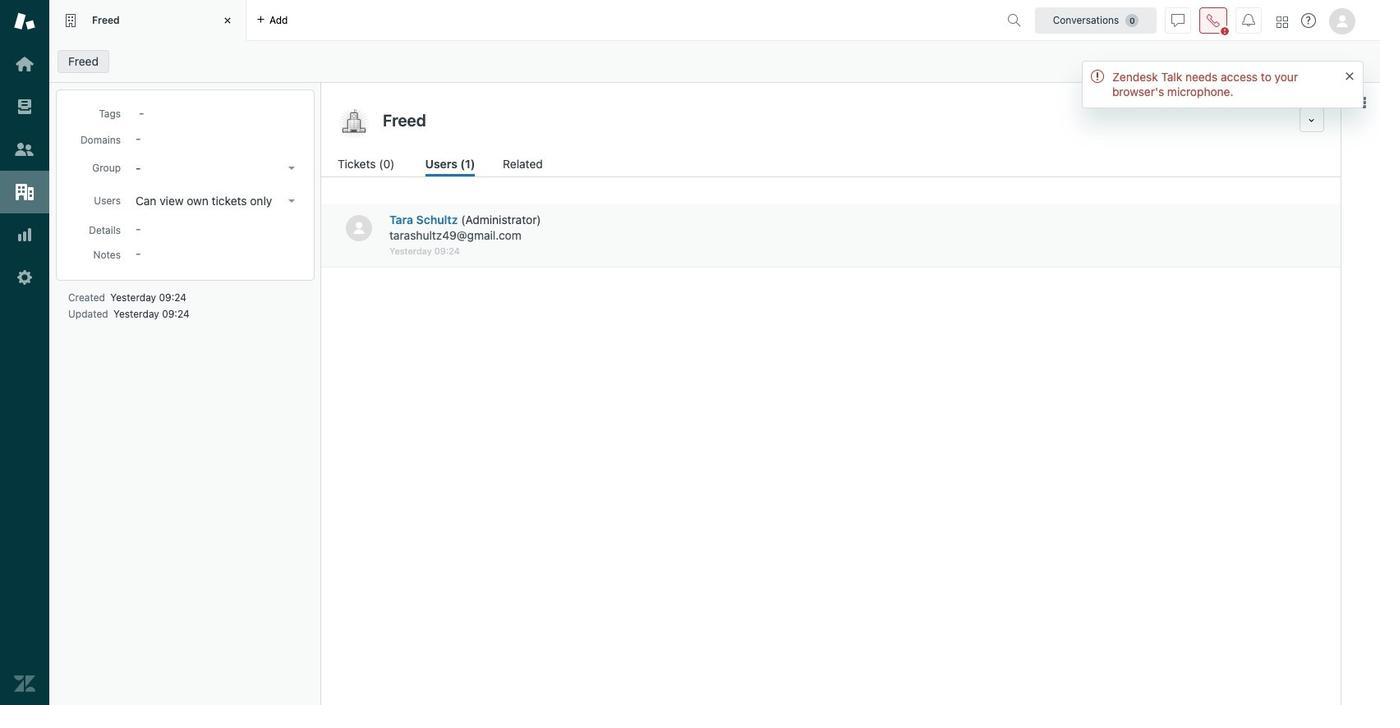 Task type: locate. For each thing, give the bounding box(es) containing it.
None text field
[[378, 108, 1293, 132]]

views image
[[14, 96, 35, 117]]

- field
[[132, 104, 302, 122]]

tabs tab list
[[49, 0, 1001, 41]]

tab
[[49, 0, 246, 41]]

1 vertical spatial arrow down image
[[288, 200, 295, 203]]

apps image
[[1354, 96, 1367, 109]]

organizations image
[[14, 182, 35, 203]]

1 arrow down image from the top
[[288, 167, 295, 170]]

get started image
[[14, 53, 35, 75]]

icon_org image
[[338, 108, 371, 140]]

zendesk support image
[[14, 11, 35, 32]]

main element
[[0, 0, 49, 706]]

customers image
[[14, 139, 35, 160]]

0 vertical spatial arrow down image
[[288, 167, 295, 170]]

arrow down image
[[288, 167, 295, 170], [288, 200, 295, 203]]

admin image
[[14, 267, 35, 288]]



Task type: vqa. For each thing, say whether or not it's contained in the screenshot.
Yesterday 09:26 text box
no



Task type: describe. For each thing, give the bounding box(es) containing it.
button displays agent's chat status as invisible. image
[[1172, 14, 1185, 27]]

close image
[[219, 12, 236, 29]]

secondary element
[[49, 45, 1380, 78]]

2 arrow down image from the top
[[288, 200, 295, 203]]

notifications image
[[1242, 14, 1255, 27]]

zendesk image
[[14, 674, 35, 695]]

get help image
[[1301, 13, 1316, 28]]

reporting image
[[14, 224, 35, 246]]

zendesk products image
[[1277, 16, 1288, 28]]



